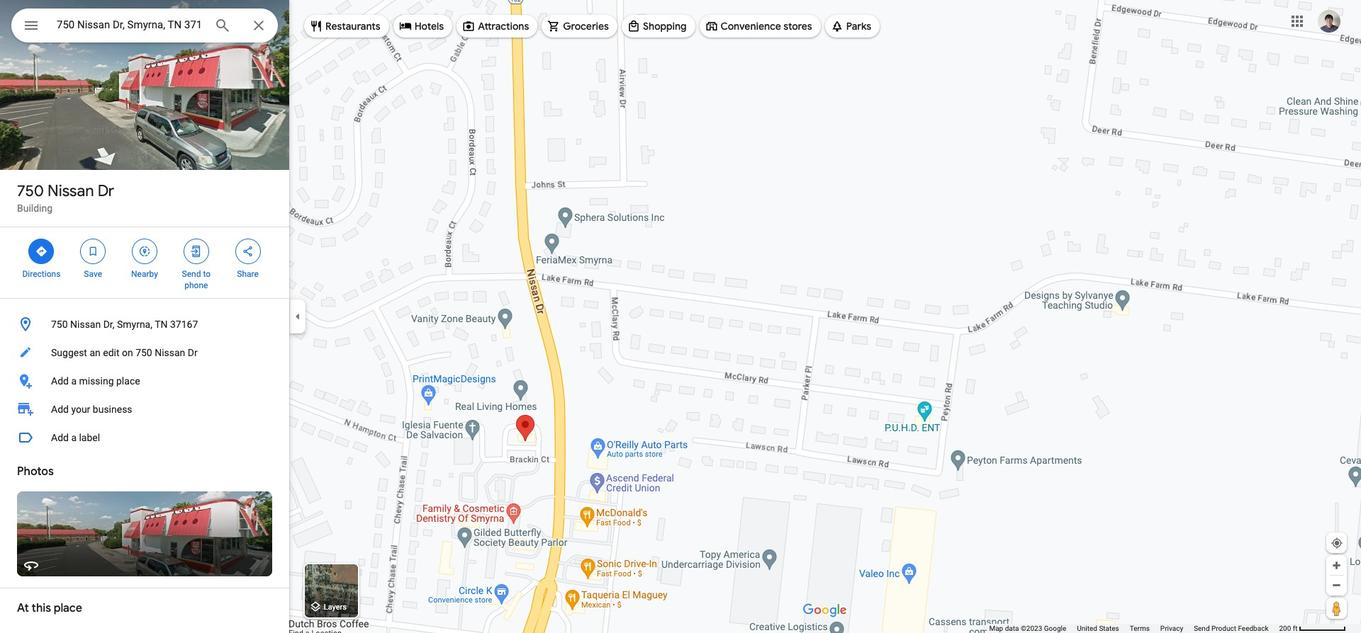 Task type: describe. For each thing, give the bounding box(es) containing it.
200
[[1279, 625, 1291, 633]]

 button
[[11, 9, 51, 45]]

attractions
[[478, 20, 529, 33]]

google
[[1044, 625, 1067, 633]]

photos
[[17, 465, 54, 479]]

a for missing
[[71, 376, 77, 387]]

missing
[[79, 376, 114, 387]]

smyrna,
[[117, 319, 152, 330]]

750 nissan dr main content
[[0, 0, 289, 634]]

add a label button
[[0, 424, 289, 452]]

convenience
[[721, 20, 781, 33]]


[[23, 16, 40, 35]]

phone
[[184, 281, 208, 291]]

suggest an edit on 750 nissan dr button
[[0, 339, 289, 367]]

feedback
[[1238, 625, 1269, 633]]

map data ©2023 google
[[989, 625, 1067, 633]]

hotels
[[415, 20, 444, 33]]

parks button
[[825, 9, 880, 43]]

send to phone
[[182, 269, 211, 291]]

save
[[84, 269, 102, 279]]

send product feedback
[[1194, 625, 1269, 633]]

terms button
[[1130, 625, 1150, 634]]

750 nissan dr, smyrna, tn 37167
[[51, 319, 198, 330]]

convenience stores button
[[699, 9, 821, 43]]

layers
[[324, 604, 347, 613]]

shopping
[[643, 20, 687, 33]]

suggest an edit on 750 nissan dr
[[51, 347, 198, 359]]

send product feedback button
[[1194, 625, 1269, 634]]

an
[[90, 347, 101, 359]]

show street view coverage image
[[1327, 598, 1347, 620]]

37167
[[170, 319, 198, 330]]

add a missing place button
[[0, 367, 289, 396]]

add for add a label
[[51, 432, 69, 444]]

©2023
[[1021, 625, 1042, 633]]

dr,
[[103, 319, 115, 330]]

stores
[[784, 20, 812, 33]]

footer inside google maps element
[[989, 625, 1279, 634]]

zoom in image
[[1332, 561, 1342, 571]]

nissan for dr
[[48, 182, 94, 201]]

a for label
[[71, 432, 77, 444]]

building
[[17, 203, 53, 214]]

privacy button
[[1161, 625, 1183, 634]]

ft
[[1293, 625, 1298, 633]]

privacy
[[1161, 625, 1183, 633]]

zoom out image
[[1332, 581, 1342, 591]]

add a label
[[51, 432, 100, 444]]

label
[[79, 432, 100, 444]]

750 for dr
[[17, 182, 44, 201]]

add a missing place
[[51, 376, 140, 387]]


[[241, 244, 254, 259]]

terms
[[1130, 625, 1150, 633]]

dr inside 750 nissan dr building
[[98, 182, 114, 201]]

200 ft button
[[1279, 625, 1346, 633]]

united
[[1077, 625, 1097, 633]]

add your business link
[[0, 396, 289, 424]]

add for add a missing place
[[51, 376, 69, 387]]

nissan inside button
[[155, 347, 185, 359]]

shopping button
[[622, 9, 695, 43]]

groceries button
[[542, 9, 618, 43]]

states
[[1099, 625, 1119, 633]]

edit
[[103, 347, 119, 359]]


[[138, 244, 151, 259]]

send for send to phone
[[182, 269, 201, 279]]

google account: nolan park  
(nolan.park@adept.ai) image
[[1318, 10, 1341, 32]]

dr inside button
[[188, 347, 198, 359]]



Task type: locate. For each thing, give the bounding box(es) containing it.
1 horizontal spatial dr
[[188, 347, 198, 359]]

750 up building
[[17, 182, 44, 201]]

a left label
[[71, 432, 77, 444]]

data
[[1005, 625, 1019, 633]]

2 vertical spatial add
[[51, 432, 69, 444]]

attractions button
[[457, 9, 538, 43]]

750 up 'suggest'
[[51, 319, 68, 330]]

footer
[[989, 625, 1279, 634]]

place down on
[[116, 376, 140, 387]]

parks
[[846, 20, 871, 33]]

place inside button
[[116, 376, 140, 387]]

1 a from the top
[[71, 376, 77, 387]]

0 vertical spatial send
[[182, 269, 201, 279]]

2 vertical spatial 750
[[136, 347, 152, 359]]

place right this
[[54, 602, 82, 616]]

united states button
[[1077, 625, 1119, 634]]

share
[[237, 269, 259, 279]]

750 right on
[[136, 347, 152, 359]]

1 vertical spatial 750
[[51, 319, 68, 330]]

0 horizontal spatial 750
[[17, 182, 44, 201]]

a
[[71, 376, 77, 387], [71, 432, 77, 444]]

2 add from the top
[[51, 404, 69, 415]]

your
[[71, 404, 90, 415]]

hotels button
[[393, 9, 452, 43]]

0 horizontal spatial dr
[[98, 182, 114, 201]]

send up phone
[[182, 269, 201, 279]]

1 horizontal spatial 750
[[51, 319, 68, 330]]

1 add from the top
[[51, 376, 69, 387]]

send left product
[[1194, 625, 1210, 633]]

business
[[93, 404, 132, 415]]

none field inside '750 nissan dr, smyrna, tn 37167' field
[[57, 16, 203, 33]]

show your location image
[[1331, 537, 1344, 550]]

750 nissan dr building
[[17, 182, 114, 214]]

1 vertical spatial place
[[54, 602, 82, 616]]

3 add from the top
[[51, 432, 69, 444]]

restaurants button
[[304, 9, 389, 43]]

footer containing map data ©2023 google
[[989, 625, 1279, 634]]

1 vertical spatial nissan
[[70, 319, 101, 330]]

at this place
[[17, 602, 82, 616]]

1 vertical spatial send
[[1194, 625, 1210, 633]]

0 vertical spatial 750
[[17, 182, 44, 201]]


[[87, 244, 99, 259]]

tn
[[155, 319, 168, 330]]

add down 'suggest'
[[51, 376, 69, 387]]

send for send product feedback
[[1194, 625, 1210, 633]]

dr down 37167
[[188, 347, 198, 359]]

to
[[203, 269, 211, 279]]

actions for 750 nissan dr region
[[0, 228, 289, 298]]

nissan inside button
[[70, 319, 101, 330]]

nissan left dr,
[[70, 319, 101, 330]]

750 Nissan Dr, Smyrna, TN 37167 field
[[11, 9, 278, 43]]

on
[[122, 347, 133, 359]]

750 inside button
[[136, 347, 152, 359]]

1 horizontal spatial place
[[116, 376, 140, 387]]

groceries
[[563, 20, 609, 33]]

1 horizontal spatial send
[[1194, 625, 1210, 633]]

add
[[51, 376, 69, 387], [51, 404, 69, 415], [51, 432, 69, 444]]

convenience stores
[[721, 20, 812, 33]]

united states
[[1077, 625, 1119, 633]]

nearby
[[131, 269, 158, 279]]

0 vertical spatial add
[[51, 376, 69, 387]]

add your business
[[51, 404, 132, 415]]

directions
[[22, 269, 60, 279]]


[[190, 244, 203, 259]]

750 inside button
[[51, 319, 68, 330]]

send inside send to phone
[[182, 269, 201, 279]]

add left your
[[51, 404, 69, 415]]


[[35, 244, 48, 259]]

this
[[32, 602, 51, 616]]

0 horizontal spatial place
[[54, 602, 82, 616]]

750 for dr,
[[51, 319, 68, 330]]

map
[[989, 625, 1003, 633]]

1 vertical spatial a
[[71, 432, 77, 444]]

0 vertical spatial nissan
[[48, 182, 94, 201]]

0 vertical spatial dr
[[98, 182, 114, 201]]

None field
[[57, 16, 203, 33]]

nissan
[[48, 182, 94, 201], [70, 319, 101, 330], [155, 347, 185, 359]]

at
[[17, 602, 29, 616]]

place
[[116, 376, 140, 387], [54, 602, 82, 616]]

nissan for dr,
[[70, 319, 101, 330]]

nissan up building
[[48, 182, 94, 201]]

google maps element
[[0, 0, 1361, 634]]

send inside button
[[1194, 625, 1210, 633]]

nissan inside 750 nissan dr building
[[48, 182, 94, 201]]

product
[[1212, 625, 1236, 633]]

a left missing
[[71, 376, 77, 387]]

 search field
[[11, 9, 278, 45]]

200 ft
[[1279, 625, 1298, 633]]

0 horizontal spatial send
[[182, 269, 201, 279]]

restaurants
[[325, 20, 381, 33]]

0 vertical spatial place
[[116, 376, 140, 387]]

dr
[[98, 182, 114, 201], [188, 347, 198, 359]]

2 horizontal spatial 750
[[136, 347, 152, 359]]

add left label
[[51, 432, 69, 444]]

1 vertical spatial dr
[[188, 347, 198, 359]]

send
[[182, 269, 201, 279], [1194, 625, 1210, 633]]

nissan down tn
[[155, 347, 185, 359]]

2 a from the top
[[71, 432, 77, 444]]

0 vertical spatial a
[[71, 376, 77, 387]]

add for add your business
[[51, 404, 69, 415]]

collapse side panel image
[[290, 309, 306, 325]]

750
[[17, 182, 44, 201], [51, 319, 68, 330], [136, 347, 152, 359]]

750 nissan dr, smyrna, tn 37167 button
[[0, 311, 289, 339]]

2 vertical spatial nissan
[[155, 347, 185, 359]]

dr up 
[[98, 182, 114, 201]]

750 inside 750 nissan dr building
[[17, 182, 44, 201]]

1 vertical spatial add
[[51, 404, 69, 415]]

suggest
[[51, 347, 87, 359]]



Task type: vqa. For each thing, say whether or not it's contained in the screenshot.


